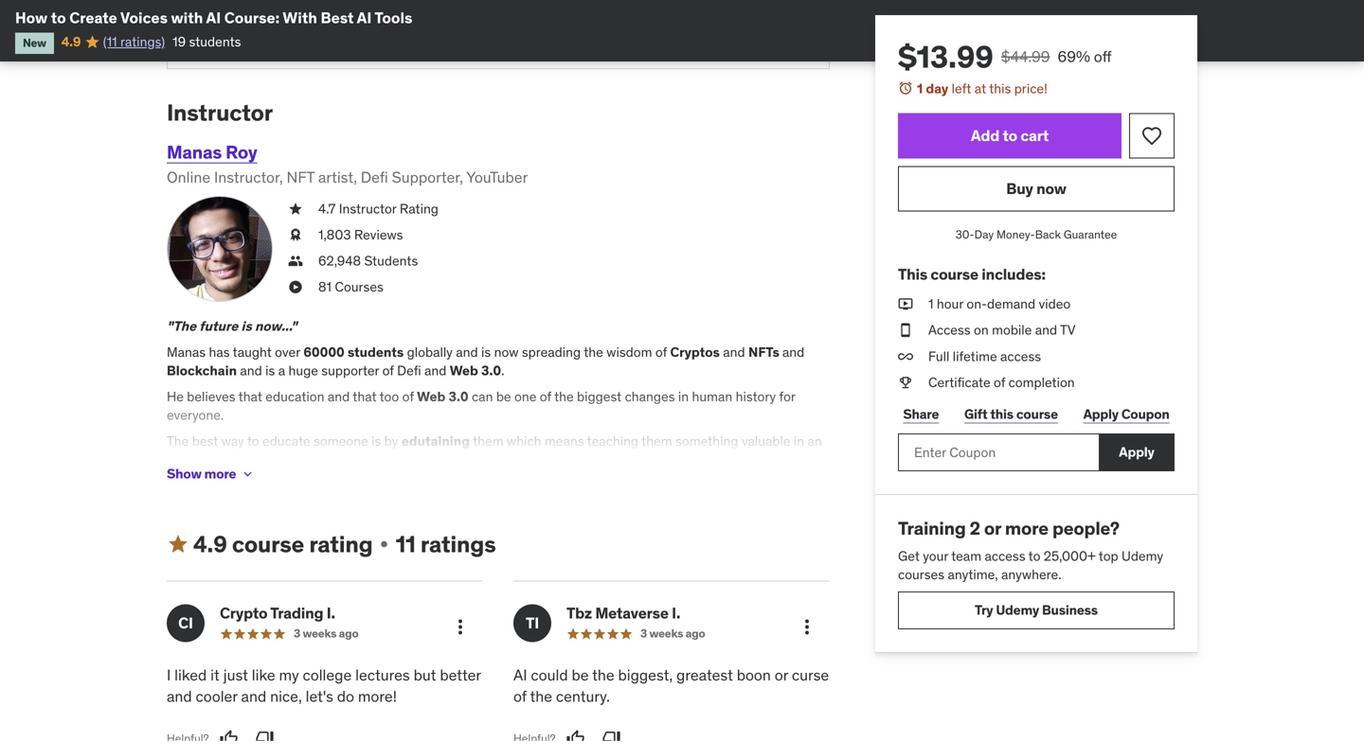 Task type: vqa. For each thing, say whether or not it's contained in the screenshot.
THIS COURSE INCLUDES:
yes



Task type: describe. For each thing, give the bounding box(es) containing it.
manas inside "the future is now..." manas has taught over 60000 students globally and is now spreading the wisdom of cryptos and nfts and blockchain and is a huge supporter of defi and web 3.0 .
[[167, 344, 206, 361]]

wisdom
[[607, 344, 652, 361]]

training
[[898, 517, 966, 540]]

to up way.
[[247, 433, 259, 450]]

manas inside manas roy online instructor, nft artist, defi supporter, youtuber
[[167, 141, 222, 163]]

supporter,
[[392, 168, 463, 187]]

something
[[675, 433, 738, 450]]

and down like
[[241, 687, 266, 707]]

$41.97
[[237, 11, 293, 34]]

buy now button
[[898, 166, 1175, 212]]

ratings
[[421, 530, 496, 559]]

someone
[[314, 433, 368, 450]]

tbz metaverse i.
[[567, 604, 680, 623]]

team
[[951, 548, 982, 565]]

to inside "training 2 or more people? get your team access to 25,000+ top udemy courses anytime, anywhere."
[[1028, 548, 1041, 565]]

and down supporter
[[328, 388, 350, 406]]

price!
[[1014, 80, 1048, 97]]

better
[[440, 666, 481, 685]]

way.
[[242, 452, 268, 469]]

let's
[[306, 687, 333, 707]]

ci
[[178, 614, 193, 633]]

business
[[1042, 602, 1098, 619]]

xsmall image for certificate of completion
[[898, 374, 913, 392]]

nfts
[[748, 344, 779, 361]]

biggest
[[577, 388, 622, 406]]

are
[[513, 452, 532, 469]]

in inside can be one of the biggest changes in human history for everyone.
[[678, 388, 689, 406]]

huge
[[288, 362, 318, 379]]

of right trend
[[366, 452, 378, 469]]

access on mobile and tv
[[928, 322, 1076, 339]]

the down the best way to educate someone is by edutaining
[[309, 452, 328, 469]]

curse
[[792, 666, 829, 685]]

mark review by crypto trading i. as helpful image
[[219, 730, 238, 742]]

full lifetime access
[[928, 348, 1041, 365]]

apply coupon button
[[1078, 396, 1175, 434]]

artist,
[[318, 168, 357, 187]]

and down globally
[[424, 362, 446, 379]]

tbz
[[567, 604, 592, 623]]

gift this course
[[964, 406, 1058, 423]]

could
[[531, 666, 568, 685]]

manas roy link
[[167, 141, 257, 163]]

the down means
[[549, 452, 569, 469]]

century
[[404, 452, 448, 469]]

to inside button
[[1003, 126, 1017, 145]]

taught
[[233, 344, 272, 361]]

gift this course link
[[959, 396, 1063, 434]]

for inside them which means teaching them something valuable in an entertaining way. that's the trend of the century and we all are in the process of making education entertaining for everyone in this world.
[[167, 470, 183, 487]]

way
[[221, 433, 244, 450]]

on-
[[967, 296, 987, 313]]

of up the too
[[382, 362, 394, 379]]

0 vertical spatial access
[[1000, 348, 1041, 365]]

how
[[15, 8, 48, 27]]

1,803
[[318, 226, 351, 243]]

.
[[501, 362, 504, 379]]

2 entertaining from the left
[[746, 452, 818, 469]]

is left the by
[[371, 433, 381, 450]]

money-
[[997, 227, 1035, 242]]

1,803 reviews
[[318, 226, 403, 243]]

62,948
[[318, 252, 361, 269]]

roy
[[226, 141, 257, 163]]

in left an
[[794, 433, 804, 450]]

my
[[279, 666, 299, 685]]

manas roy image
[[167, 196, 273, 302]]

xsmall image for 1,803 reviews
[[288, 226, 303, 244]]

of inside ai could be the biggest, greatest boon or curse of the century.
[[513, 687, 527, 707]]

we
[[477, 452, 494, 469]]

81 courses
[[318, 279, 384, 296]]

add to cart
[[971, 126, 1049, 145]]

anywhere.
[[1001, 566, 1062, 583]]

of down "full lifetime access"
[[994, 374, 1005, 391]]

is up taught
[[241, 318, 252, 335]]

to right how
[[51, 8, 66, 27]]

19 students
[[173, 33, 241, 50]]

be inside ai could be the biggest, greatest boon or curse of the century.
[[572, 666, 589, 685]]

students
[[364, 252, 418, 269]]

coupon
[[1122, 406, 1170, 423]]

off
[[1094, 47, 1112, 66]]

gift
[[964, 406, 988, 423]]

them which means teaching them something valuable in an entertaining way. that's the trend of the century and we all are in the process of making education entertaining for everyone in this world.
[[167, 433, 822, 487]]

11
[[396, 530, 416, 559]]

add
[[971, 126, 1000, 145]]

too
[[380, 388, 399, 406]]

xsmall image for access on mobile and tv
[[898, 321, 913, 340]]

metaverse
[[595, 604, 669, 623]]

edutaining
[[401, 433, 470, 450]]

has
[[209, 344, 230, 361]]

students inside "the future is now..." manas has taught over 60000 students globally and is now spreading the wisdom of cryptos and nfts and blockchain and is a huge supporter of defi and web 3.0 .
[[348, 344, 404, 361]]

1 day left at this price!
[[917, 80, 1048, 97]]

2 horizontal spatial course
[[1016, 406, 1058, 423]]

crypto
[[220, 604, 267, 623]]

more inside "training 2 or more people? get your team access to 25,000+ top udemy courses anytime, anywhere."
[[1005, 517, 1049, 540]]

xsmall image inside show more button
[[240, 467, 255, 482]]

spreading
[[522, 344, 581, 361]]

believes
[[187, 388, 235, 406]]

alarm image
[[898, 81, 913, 96]]

video
[[1039, 296, 1071, 313]]

0 horizontal spatial ai
[[206, 8, 221, 27]]

with
[[283, 8, 317, 27]]

it
[[210, 666, 220, 685]]

xsmall image for 1 hour on-demand video
[[898, 295, 913, 314]]

at
[[975, 80, 986, 97]]

and inside them which means teaching them something valuable in an entertaining way. that's the trend of the century and we all are in the process of making education entertaining for everyone in this world.
[[451, 452, 474, 469]]

more!
[[358, 687, 397, 707]]

for inside can be one of the biggest changes in human history for everyone.
[[779, 388, 795, 406]]

nice,
[[270, 687, 302, 707]]

ago for crypto trading i.
[[339, 627, 359, 641]]

1 horizontal spatial instructor
[[339, 200, 396, 217]]

create
[[69, 8, 117, 27]]

try udemy business
[[975, 602, 1098, 619]]

19
[[173, 33, 186, 50]]

30-day money-back guarantee
[[956, 227, 1117, 242]]

instructor,
[[214, 168, 283, 187]]

changes
[[625, 388, 675, 406]]

the
[[167, 433, 189, 450]]

people?
[[1052, 517, 1120, 540]]

process
[[572, 452, 619, 469]]

1 vertical spatial this
[[990, 406, 1014, 423]]

rating
[[400, 200, 439, 217]]

college
[[303, 666, 352, 685]]

1 horizontal spatial ai
[[357, 8, 372, 27]]

2 them from the left
[[642, 433, 672, 450]]

be inside can be one of the biggest changes in human history for everyone.
[[496, 388, 511, 406]]

is up can
[[481, 344, 491, 361]]

nft
[[287, 168, 315, 187]]

ai inside ai could be the biggest, greatest boon or curse of the century.
[[513, 666, 527, 685]]



Task type: locate. For each thing, give the bounding box(es) containing it.
to left 'cart'
[[1003, 126, 1017, 145]]

apply for apply
[[1119, 444, 1155, 461]]

0 horizontal spatial now
[[494, 344, 519, 361]]

weeks
[[303, 627, 336, 641], [649, 627, 683, 641]]

more inside button
[[204, 465, 236, 483]]

teaching
[[587, 433, 639, 450]]

ai up the 19 students
[[206, 8, 221, 27]]

ai right best at left
[[357, 8, 372, 27]]

1 horizontal spatial education
[[683, 452, 742, 469]]

2 3 from the left
[[640, 627, 647, 641]]

1 horizontal spatial web
[[450, 362, 478, 379]]

for down the
[[167, 470, 183, 487]]

of left century.
[[513, 687, 527, 707]]

the left wisdom
[[584, 344, 603, 361]]

share button
[[898, 396, 944, 434]]

0 horizontal spatial students
[[189, 33, 241, 50]]

1 vertical spatial 1
[[928, 296, 934, 313]]

1 vertical spatial access
[[985, 548, 1026, 565]]

1 vertical spatial now
[[494, 344, 519, 361]]

web inside "the future is now..." manas has taught over 60000 students globally and is now spreading the wisdom of cryptos and nfts and blockchain and is a huge supporter of defi and web 3.0 .
[[450, 362, 478, 379]]

that right believes
[[238, 388, 262, 406]]

to
[[51, 8, 66, 27], [1003, 126, 1017, 145], [247, 433, 259, 450], [1028, 548, 1041, 565]]

the down could
[[530, 687, 552, 707]]

this right "gift"
[[990, 406, 1014, 423]]

1 vertical spatial apply
[[1119, 444, 1155, 461]]

1 vertical spatial education
[[683, 452, 742, 469]]

1 3 from the left
[[294, 627, 300, 641]]

he
[[167, 388, 184, 406]]

mark review by tbz metaverse i. as unhelpful image
[[602, 730, 621, 742]]

1 vertical spatial defi
[[397, 362, 421, 379]]

1 horizontal spatial now
[[1036, 179, 1066, 198]]

1 horizontal spatial 1
[[928, 296, 934, 313]]

0 horizontal spatial weeks
[[303, 627, 336, 641]]

for right history
[[779, 388, 795, 406]]

0 vertical spatial this
[[989, 80, 1011, 97]]

0 vertical spatial for
[[779, 388, 795, 406]]

0 vertical spatial education
[[266, 388, 324, 406]]

0 horizontal spatial for
[[167, 470, 183, 487]]

xsmall image left 4.7
[[288, 200, 303, 218]]

"the future is now..." manas has taught over 60000 students globally and is now spreading the wisdom of cryptos and nfts and blockchain and is a huge supporter of defi and web 3.0 .
[[167, 318, 805, 379]]

0 vertical spatial or
[[984, 517, 1001, 540]]

0 vertical spatial 4.9
[[61, 33, 81, 50]]

training 2 or more people? get your team access to 25,000+ top udemy courses anytime, anywhere.
[[898, 517, 1163, 583]]

weeks for trading
[[303, 627, 336, 641]]

more down way
[[204, 465, 236, 483]]

full
[[928, 348, 950, 365]]

course for includes:
[[931, 265, 979, 284]]

xsmall image for full lifetime access
[[898, 347, 913, 366]]

xsmall image for 62,948 students
[[288, 252, 303, 271]]

show more button
[[167, 455, 255, 493]]

trend
[[331, 452, 363, 469]]

0 horizontal spatial or
[[775, 666, 788, 685]]

how to create voices with ai course: with best ai tools
[[15, 8, 412, 27]]

60000
[[303, 344, 345, 361]]

1 horizontal spatial 3.0
[[481, 362, 501, 379]]

3 down metaverse
[[640, 627, 647, 641]]

web right the too
[[417, 388, 446, 406]]

2 vertical spatial course
[[232, 530, 304, 559]]

1 horizontal spatial ago
[[686, 627, 705, 641]]

0 vertical spatial udemy
[[1122, 548, 1163, 565]]

is left the a at left
[[265, 362, 275, 379]]

3 weeks ago for trading
[[294, 627, 359, 641]]

3 down trading
[[294, 627, 300, 641]]

1 ago from the left
[[339, 627, 359, 641]]

defi inside "the future is now..." manas has taught over 60000 students globally and is now spreading the wisdom of cryptos and nfts and blockchain and is a huge supporter of defi and web 3.0 .
[[397, 362, 421, 379]]

students up supporter
[[348, 344, 404, 361]]

or inside "training 2 or more people? get your team access to 25,000+ top udemy courses anytime, anywhere."
[[984, 517, 1001, 540]]

3.0 inside "the future is now..." manas has taught over 60000 students globally and is now spreading the wisdom of cryptos and nfts and blockchain and is a huge supporter of defi and web 3.0 .
[[481, 362, 501, 379]]

the inside "the future is now..." manas has taught over 60000 students globally and is now spreading the wisdom of cryptos and nfts and blockchain and is a huge supporter of defi and web 3.0 .
[[584, 344, 603, 361]]

manas up blockchain
[[167, 344, 206, 361]]

1 vertical spatial 4.9
[[193, 530, 227, 559]]

0 horizontal spatial instructor
[[167, 98, 273, 127]]

xsmall image
[[288, 226, 303, 244], [898, 321, 913, 340], [898, 347, 913, 366], [377, 537, 392, 552]]

0 horizontal spatial apply
[[1083, 406, 1119, 423]]

now up .
[[494, 344, 519, 361]]

3 weeks ago down trading
[[294, 627, 359, 641]]

apply for apply coupon
[[1083, 406, 1119, 423]]

ago up "greatest" at the bottom
[[686, 627, 705, 641]]

1 vertical spatial students
[[348, 344, 404, 361]]

1 right "alarm" image
[[917, 80, 923, 97]]

0 horizontal spatial 1
[[917, 80, 923, 97]]

the left biggest
[[554, 388, 574, 406]]

total:
[[190, 11, 233, 34]]

xsmall image left 11
[[377, 537, 392, 552]]

25,000+
[[1044, 548, 1096, 565]]

the best way to educate someone is by edutaining
[[167, 433, 470, 450]]

students
[[189, 33, 241, 50], [348, 344, 404, 361]]

udemy inside "training 2 or more people? get your team access to 25,000+ top udemy courses anytime, anywhere."
[[1122, 548, 1163, 565]]

and left we in the bottom left of the page
[[451, 452, 474, 469]]

education inside them which means teaching them something valuable in an entertaining way. that's the trend of the century and we all are in the process of making education entertaining for everyone in this world.
[[683, 452, 742, 469]]

0 horizontal spatial 3.0
[[449, 388, 469, 406]]

the down the by
[[381, 452, 400, 469]]

1 manas from the top
[[167, 141, 222, 163]]

1 vertical spatial course
[[1016, 406, 1058, 423]]

apply
[[1083, 406, 1119, 423], [1119, 444, 1155, 461]]

includes:
[[982, 265, 1046, 284]]

defi inside manas roy online instructor, nft artist, defi supporter, youtuber
[[361, 168, 388, 187]]

xsmall image for 81 courses
[[288, 278, 303, 297]]

apply button
[[1099, 434, 1175, 472]]

tools
[[375, 8, 412, 27]]

this down way.
[[257, 470, 279, 487]]

voices
[[120, 8, 168, 27]]

1 horizontal spatial apply
[[1119, 444, 1155, 461]]

xsmall image
[[288, 200, 303, 218], [288, 252, 303, 271], [288, 278, 303, 297], [898, 295, 913, 314], [898, 374, 913, 392], [240, 467, 255, 482]]

0 horizontal spatial udemy
[[996, 602, 1039, 619]]

apply down coupon
[[1119, 444, 1155, 461]]

1 left hour
[[928, 296, 934, 313]]

and left nfts
[[723, 344, 745, 361]]

xsmall image left access
[[898, 321, 913, 340]]

world.
[[282, 470, 318, 487]]

weeks for metaverse
[[649, 627, 683, 641]]

manas
[[167, 141, 222, 163], [167, 344, 206, 361]]

buy now
[[1006, 179, 1066, 198]]

1 horizontal spatial course
[[931, 265, 979, 284]]

3.0 left can
[[449, 388, 469, 406]]

best
[[192, 433, 218, 450]]

3.0 up can
[[481, 362, 501, 379]]

additional actions for review by crypto trading i. image
[[449, 616, 472, 639]]

2 weeks from the left
[[649, 627, 683, 641]]

entertaining down 'best'
[[167, 452, 239, 469]]

1 horizontal spatial or
[[984, 517, 1001, 540]]

in left human
[[678, 388, 689, 406]]

0 horizontal spatial web
[[417, 388, 446, 406]]

1 horizontal spatial udemy
[[1122, 548, 1163, 565]]

more up anywhere. in the right bottom of the page
[[1005, 517, 1049, 540]]

1 for 1 day left at this price!
[[917, 80, 923, 97]]

defi up "4.7 instructor rating" on the left top of the page
[[361, 168, 388, 187]]

0 horizontal spatial ago
[[339, 627, 359, 641]]

0 horizontal spatial 4.9
[[61, 33, 81, 50]]

1 horizontal spatial them
[[642, 433, 672, 450]]

in right are
[[536, 452, 546, 469]]

0 vertical spatial more
[[204, 465, 236, 483]]

1 vertical spatial be
[[572, 666, 589, 685]]

2 3 weeks ago from the left
[[640, 627, 705, 641]]

and down taught
[[240, 362, 262, 379]]

1 horizontal spatial defi
[[397, 362, 421, 379]]

2 horizontal spatial ai
[[513, 666, 527, 685]]

0 vertical spatial 3.0
[[481, 362, 501, 379]]

xsmall image down way
[[240, 467, 255, 482]]

of right wisdom
[[655, 344, 667, 361]]

xsmall image left 81
[[288, 278, 303, 297]]

udemy right try
[[996, 602, 1039, 619]]

and right globally
[[456, 344, 478, 361]]

is
[[241, 318, 252, 335], [481, 344, 491, 361], [265, 362, 275, 379], [371, 433, 381, 450]]

i.
[[327, 604, 335, 623], [672, 604, 680, 623]]

now inside button
[[1036, 179, 1066, 198]]

trading
[[270, 604, 323, 623]]

0 vertical spatial course
[[931, 265, 979, 284]]

certificate
[[928, 374, 991, 391]]

0 horizontal spatial education
[[266, 388, 324, 406]]

1
[[917, 80, 923, 97], [928, 296, 934, 313]]

access
[[928, 322, 971, 339]]

globally
[[407, 344, 453, 361]]

a
[[278, 362, 285, 379]]

course up crypto trading i.
[[232, 530, 304, 559]]

and down i
[[167, 687, 192, 707]]

0 horizontal spatial 3 weeks ago
[[294, 627, 359, 641]]

history
[[736, 388, 776, 406]]

0 vertical spatial web
[[450, 362, 478, 379]]

1 horizontal spatial 4.9
[[193, 530, 227, 559]]

the up century.
[[592, 666, 614, 685]]

3 weeks ago for metaverse
[[640, 627, 705, 641]]

$13.99
[[898, 38, 994, 76]]

1 horizontal spatial students
[[348, 344, 404, 361]]

1 for 1 hour on-demand video
[[928, 296, 934, 313]]

1 hour on-demand video
[[928, 296, 1071, 313]]

cooler
[[196, 687, 237, 707]]

hour
[[937, 296, 963, 313]]

additional actions for review by tbz metaverse i. image
[[796, 616, 818, 639]]

1 horizontal spatial more
[[1005, 517, 1049, 540]]

xsmall image left full
[[898, 347, 913, 366]]

entertaining down valuable at the right of page
[[746, 452, 818, 469]]

can be one of the biggest changes in human history for everyone.
[[167, 388, 795, 424]]

but
[[414, 666, 436, 685]]

1 horizontal spatial that
[[353, 388, 377, 406]]

i. right metaverse
[[672, 604, 680, 623]]

2 ago from the left
[[686, 627, 705, 641]]

0 vertical spatial students
[[189, 33, 241, 50]]

0 horizontal spatial i.
[[327, 604, 335, 623]]

try
[[975, 602, 993, 619]]

manas up online
[[167, 141, 222, 163]]

4.7
[[318, 200, 336, 217]]

1 horizontal spatial 3 weeks ago
[[640, 627, 705, 641]]

them up we in the bottom left of the page
[[473, 433, 504, 450]]

4.9 for 4.9
[[61, 33, 81, 50]]

3 for metaverse
[[640, 627, 647, 641]]

can
[[472, 388, 493, 406]]

udemy right top
[[1122, 548, 1163, 565]]

human
[[692, 388, 733, 406]]

weeks down trading
[[303, 627, 336, 641]]

1 vertical spatial for
[[167, 470, 183, 487]]

everyone
[[186, 470, 240, 487]]

show
[[167, 465, 202, 483]]

11 ratings
[[396, 530, 496, 559]]

0 horizontal spatial 3
[[294, 627, 300, 641]]

mobile
[[992, 322, 1032, 339]]

access down mobile
[[1000, 348, 1041, 365]]

students down how to create voices with ai course: with best ai tools
[[189, 33, 241, 50]]

in
[[678, 388, 689, 406], [794, 433, 804, 450], [536, 452, 546, 469], [243, 470, 254, 487]]

1 vertical spatial web
[[417, 388, 446, 406]]

1 vertical spatial udemy
[[996, 602, 1039, 619]]

he believes that education and that too of web 3.0
[[167, 388, 469, 406]]

i. for tbz metaverse i.
[[672, 604, 680, 623]]

i. right trading
[[327, 604, 335, 623]]

ago up college
[[339, 627, 359, 641]]

mark review by crypto trading i. as unhelpful image
[[255, 730, 274, 742]]

0 horizontal spatial course
[[232, 530, 304, 559]]

1 that from the left
[[238, 388, 262, 406]]

do
[[337, 687, 354, 707]]

ai left could
[[513, 666, 527, 685]]

access inside "training 2 or more people? get your team access to 25,000+ top udemy courses anytime, anywhere."
[[985, 548, 1026, 565]]

1 vertical spatial instructor
[[339, 200, 396, 217]]

0 horizontal spatial them
[[473, 433, 504, 450]]

0 horizontal spatial more
[[204, 465, 236, 483]]

defi down globally
[[397, 362, 421, 379]]

0 horizontal spatial defi
[[361, 168, 388, 187]]

access up anywhere. in the right bottom of the page
[[985, 548, 1026, 565]]

just
[[223, 666, 248, 685]]

course
[[931, 265, 979, 284], [1016, 406, 1058, 423], [232, 530, 304, 559]]

wishlist image
[[1141, 125, 1163, 147]]

by
[[384, 433, 398, 450]]

1 weeks from the left
[[303, 627, 336, 641]]

0 vertical spatial now
[[1036, 179, 1066, 198]]

1 horizontal spatial weeks
[[649, 627, 683, 641]]

weeks down metaverse
[[649, 627, 683, 641]]

now inside "the future is now..." manas has taught over 60000 students globally and is now spreading the wisdom of cryptos and nfts and blockchain and is a huge supporter of defi and web 3.0 .
[[494, 344, 519, 361]]

education down "huge"
[[266, 388, 324, 406]]

0 vertical spatial apply
[[1083, 406, 1119, 423]]

xsmall image for 4.7 instructor rating
[[288, 200, 303, 218]]

ago for tbz metaverse i.
[[686, 627, 705, 641]]

means
[[545, 433, 584, 450]]

1 vertical spatial more
[[1005, 517, 1049, 540]]

1 vertical spatial 3.0
[[449, 388, 469, 406]]

reviews
[[354, 226, 403, 243]]

3 weeks ago
[[294, 627, 359, 641], [640, 627, 705, 641]]

0 vertical spatial defi
[[361, 168, 388, 187]]

1 vertical spatial manas
[[167, 344, 206, 361]]

1 entertaining from the left
[[167, 452, 239, 469]]

xsmall image left 62,948
[[288, 252, 303, 271]]

4.9 course rating
[[193, 530, 373, 559]]

xsmall image left "1,803"
[[288, 226, 303, 244]]

69%
[[1058, 47, 1090, 66]]

1 3 weeks ago from the left
[[294, 627, 359, 641]]

them up making
[[642, 433, 672, 450]]

3
[[294, 627, 300, 641], [640, 627, 647, 641]]

everyone.
[[167, 407, 224, 424]]

on
[[974, 322, 989, 339]]

2 manas from the top
[[167, 344, 206, 361]]

of right the too
[[402, 388, 414, 406]]

Enter Coupon text field
[[898, 434, 1099, 472]]

4.9 for 4.9 course rating
[[193, 530, 227, 559]]

xsmall image up share
[[898, 374, 913, 392]]

0 horizontal spatial entertaining
[[167, 452, 239, 469]]

3 weeks ago down metaverse
[[640, 627, 705, 641]]

buy
[[1006, 179, 1033, 198]]

the inside can be one of the biggest changes in human history for everyone.
[[554, 388, 574, 406]]

3.0
[[481, 362, 501, 379], [449, 388, 469, 406]]

top
[[1099, 548, 1118, 565]]

and right nfts
[[782, 344, 805, 361]]

2 that from the left
[[353, 388, 377, 406]]

1 them from the left
[[473, 433, 504, 450]]

0 horizontal spatial that
[[238, 388, 262, 406]]

1 vertical spatial or
[[775, 666, 788, 685]]

2 vertical spatial this
[[257, 470, 279, 487]]

demand
[[987, 296, 1035, 313]]

4.9 down create
[[61, 33, 81, 50]]

1 horizontal spatial entertaining
[[746, 452, 818, 469]]

1 horizontal spatial for
[[779, 388, 795, 406]]

3 for trading
[[294, 627, 300, 641]]

entertaining
[[167, 452, 239, 469], [746, 452, 818, 469]]

making
[[636, 452, 680, 469]]

in down way.
[[243, 470, 254, 487]]

0 vertical spatial 1
[[917, 80, 923, 97]]

0 vertical spatial be
[[496, 388, 511, 406]]

of down "teaching" on the left of page
[[622, 452, 633, 469]]

to up anywhere. in the right bottom of the page
[[1028, 548, 1041, 565]]

century.
[[556, 687, 610, 707]]

this inside them which means teaching them something valuable in an entertaining way. that's the trend of the century and we all are in the process of making education entertaining for everyone in this world.
[[257, 470, 279, 487]]

0 vertical spatial instructor
[[167, 98, 273, 127]]

i liked it just like my college lectures but better and cooler and nice, let's do more!
[[167, 666, 481, 707]]

1 horizontal spatial 3
[[640, 627, 647, 641]]

course up hour
[[931, 265, 979, 284]]

instructor
[[167, 98, 273, 127], [339, 200, 396, 217]]

boon
[[737, 666, 771, 685]]

tv
[[1060, 322, 1076, 339]]

medium image
[[167, 534, 189, 556]]

be right can
[[496, 388, 511, 406]]

1 horizontal spatial be
[[572, 666, 589, 685]]

0 vertical spatial manas
[[167, 141, 222, 163]]

1 horizontal spatial i.
[[672, 604, 680, 623]]

mark review by tbz metaverse i. as helpful image
[[566, 730, 585, 742]]

ago
[[339, 627, 359, 641], [686, 627, 705, 641]]

or right "boon"
[[775, 666, 788, 685]]

or right 2
[[984, 517, 1001, 540]]

course for rating
[[232, 530, 304, 559]]

and left tv
[[1035, 322, 1057, 339]]

be up century.
[[572, 666, 589, 685]]

2 i. from the left
[[672, 604, 680, 623]]

0 horizontal spatial be
[[496, 388, 511, 406]]

crypto trading i.
[[220, 604, 335, 623]]

xsmall image down this
[[898, 295, 913, 314]]

or inside ai could be the biggest, greatest boon or curse of the century.
[[775, 666, 788, 685]]

apply coupon
[[1083, 406, 1170, 423]]

course down completion
[[1016, 406, 1058, 423]]

of inside can be one of the biggest changes in human history for everyone.
[[540, 388, 551, 406]]

this right at in the right of the page
[[989, 80, 1011, 97]]

that left the too
[[353, 388, 377, 406]]

i. for crypto trading i.
[[327, 604, 335, 623]]

of right one
[[540, 388, 551, 406]]

web
[[450, 362, 478, 379], [417, 388, 446, 406]]

1 i. from the left
[[327, 604, 335, 623]]

now right buy
[[1036, 179, 1066, 198]]



